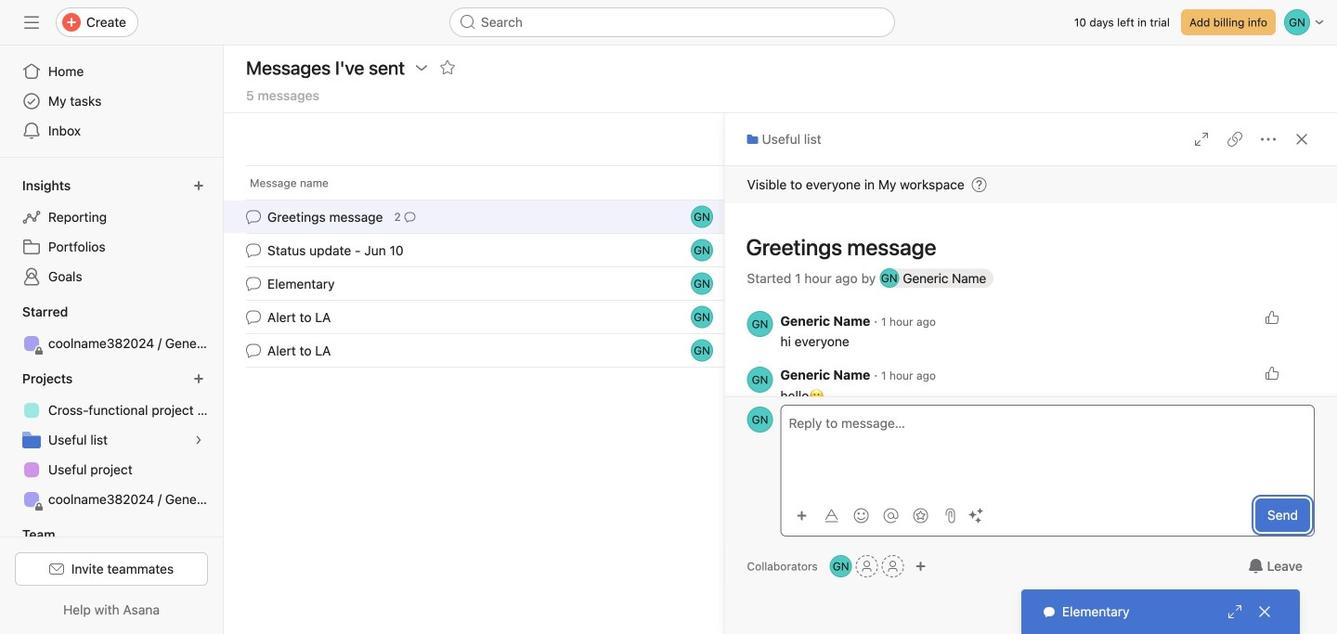 Task type: locate. For each thing, give the bounding box(es) containing it.
gn image
[[694, 206, 711, 228], [694, 340, 711, 362], [833, 556, 850, 578]]

conversation name for alert to la cell
[[224, 300, 726, 334], [224, 333, 726, 368]]

toolbar
[[789, 502, 990, 529]]

global element
[[0, 46, 223, 157]]

formatting image
[[825, 509, 839, 523]]

conversation name for alert to la cell down the conversation name for elementary cell at the top of page
[[224, 333, 726, 368]]

column header
[[726, 165, 948, 200]]

cell for conversation name for status update - jun 10 cell
[[948, 233, 1170, 268]]

full screen image
[[1195, 132, 1210, 147]]

row
[[224, 165, 1238, 200], [246, 199, 726, 201], [224, 200, 1238, 234], [224, 233, 1238, 268], [224, 267, 1238, 301], [224, 300, 1238, 334], [224, 333, 1238, 368]]

close image
[[1258, 605, 1273, 620]]

expand elementary image
[[1228, 605, 1243, 620]]

conversation name for alert to la cell down conversation name for status update - jun 10 cell
[[224, 300, 726, 334]]

actions image
[[414, 60, 429, 75]]

1 cell from the top
[[948, 200, 1170, 234]]

2 comments image
[[405, 211, 416, 222]]

projects element
[[0, 362, 223, 518]]

conversation name for elementary cell
[[224, 267, 726, 301]]

gn image
[[694, 239, 711, 262], [881, 268, 898, 288], [694, 273, 711, 295], [694, 306, 711, 328], [752, 311, 769, 337], [752, 367, 769, 393], [752, 407, 769, 433]]

tree grid
[[224, 200, 1238, 368]]

cell
[[948, 200, 1170, 234], [948, 233, 1170, 268]]

insights element
[[0, 169, 223, 295]]

gn image inside the conversation name for elementary cell
[[694, 273, 711, 295]]

2 conversation name for alert to la cell from the top
[[224, 333, 726, 368]]

new insights image
[[193, 180, 204, 191]]

conversation name for status update - jun 10 cell
[[224, 233, 726, 268]]

list box
[[450, 7, 896, 37]]

copy link image
[[1228, 132, 1243, 147]]

2 cell from the top
[[948, 233, 1170, 268]]

Conversation Name text field
[[734, 226, 1315, 268]]



Task type: describe. For each thing, give the bounding box(es) containing it.
emoji image
[[854, 509, 869, 523]]

0 likes. click to like this message comment image
[[1265, 311, 1280, 326]]

gn image inside conversation name for alert to la cell
[[694, 306, 711, 328]]

1 vertical spatial gn image
[[694, 340, 711, 362]]

0 likes. click to like this message comment image
[[1265, 367, 1280, 382]]

1 conversation name for alert to la cell from the top
[[224, 300, 726, 334]]

cell for "conversation name for greetings message" cell on the top
[[948, 200, 1170, 234]]

add to starred image
[[440, 60, 455, 75]]

new project or portfolio image
[[193, 373, 204, 385]]

starred element
[[0, 295, 223, 362]]

conversation name for greetings message cell
[[224, 200, 726, 234]]

add or remove collaborators image
[[916, 561, 927, 572]]

collapse section image
[[2, 528, 17, 543]]

gn image inside conversation name for status update - jun 10 cell
[[694, 239, 711, 262]]

at mention image
[[884, 509, 899, 523]]

see details, useful list image
[[193, 435, 204, 446]]

2 vertical spatial gn image
[[833, 556, 850, 578]]

0 vertical spatial gn image
[[694, 206, 711, 228]]

insert an object image
[[797, 510, 808, 522]]

😀 image
[[809, 389, 824, 404]]

hide sidebar image
[[24, 15, 39, 30]]

close this message image
[[1295, 132, 1310, 147]]



Task type: vqa. For each thing, say whether or not it's contained in the screenshot.
1st Mark complete icon from the top
no



